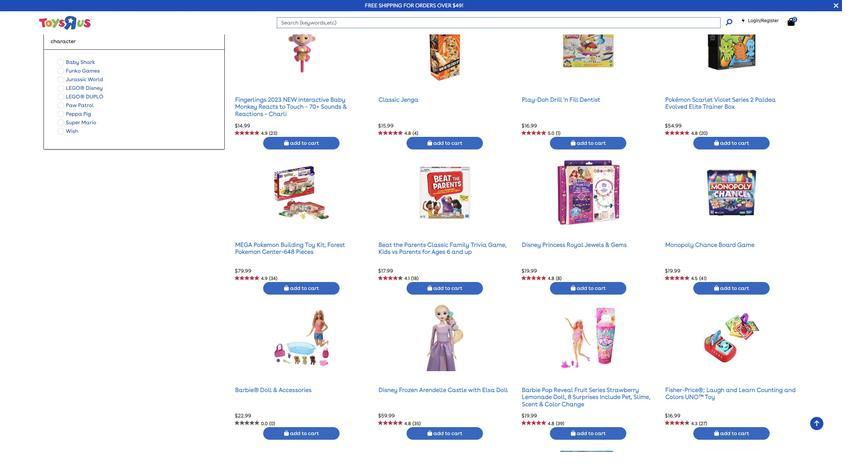 Task type: vqa. For each thing, say whether or not it's contained in the screenshot.
dolls, collectibles & stuffed animals dropdown button at the left top
no



Task type: locate. For each thing, give the bounding box(es) containing it.
pokemon
[[254, 242, 279, 249], [235, 249, 261, 256]]

$14.99
[[235, 123, 250, 129]]

new
[[283, 96, 297, 103]]

forest
[[327, 242, 345, 249]]

$19.99 for disney princess royal jewels & gems
[[522, 268, 537, 274]]

add for add to cart button under (18)
[[433, 286, 444, 292]]

1 horizontal spatial doll
[[496, 387, 508, 394]]

0 horizontal spatial $16.99
[[522, 123, 537, 129]]

character
[[51, 38, 76, 44]]

4.8 left (39)
[[548, 421, 554, 427]]

lego® down jurassic
[[66, 85, 84, 91]]

sounds
[[321, 103, 341, 110]]

lego® for lego® duplo
[[66, 93, 84, 100]]

70+
[[309, 103, 320, 110]]

4.8 left (8)
[[548, 276, 554, 281]]

classic up ages
[[427, 242, 448, 249]]

family
[[450, 242, 469, 249]]

pokémon scarlet violet series 2 paldea evolved elite trainer box link
[[665, 96, 776, 110]]

kids
[[379, 249, 390, 256]]

parents up for
[[404, 242, 426, 249]]

gems
[[611, 242, 627, 249]]

price®;
[[685, 387, 705, 394]]

shopping bag image for add to cart button under (4)
[[428, 141, 432, 146]]

4.1 (18)
[[404, 276, 419, 281]]

1 doll from the left
[[260, 387, 272, 394]]

add for add to cart button below (8)
[[577, 286, 587, 292]]

baby
[[66, 59, 79, 65], [330, 96, 345, 103]]

shopping bag image
[[788, 18, 795, 26], [284, 141, 289, 146], [571, 141, 576, 146], [714, 141, 719, 146], [284, 286, 289, 291], [428, 286, 432, 291], [714, 286, 719, 291], [284, 431, 289, 437], [428, 431, 432, 437]]

arendelle
[[419, 387, 446, 394]]

& left 'accessories'
[[273, 387, 277, 394]]

lego® for lego® disney
[[66, 85, 84, 91]]

add to cart button down (4)
[[407, 137, 483, 150]]

0 horizontal spatial disney
[[86, 85, 103, 91]]

0 vertical spatial series
[[732, 96, 749, 103]]

0 vertical spatial pokemon
[[254, 242, 279, 249]]

the
[[394, 242, 403, 249]]

0 horizontal spatial baby
[[66, 59, 79, 65]]

4.8 left (4)
[[404, 131, 411, 136]]

$100 - $150 button
[[56, 5, 95, 14]]

2 lego® from the top
[[66, 93, 84, 100]]

toy up pieces
[[305, 242, 315, 249]]

accessories
[[279, 387, 312, 394]]

add for add to cart button under '(20)'
[[720, 140, 731, 146]]

0 horizontal spatial toy
[[305, 242, 315, 249]]

4.3 (27)
[[691, 421, 707, 427]]

disney up duplo
[[86, 85, 103, 91]]

paw patrol button
[[56, 101, 96, 110]]

1 4.9 from the top
[[261, 131, 268, 136]]

series
[[732, 96, 749, 103], [589, 387, 605, 394]]

princess
[[542, 242, 565, 249]]

classic left jenga
[[379, 96, 400, 103]]

0 vertical spatial baby
[[66, 59, 79, 65]]

mega pokemon building toy kit, forest pokemon center-648 pieces
[[235, 242, 345, 256]]

4.8 (20)
[[691, 131, 708, 136]]

doll right barbie®
[[260, 387, 272, 394]]

colors
[[665, 394, 684, 401]]

1 vertical spatial classic
[[427, 242, 448, 249]]

$16.99 down colors
[[665, 413, 681, 420]]

add for add to cart button under (0)
[[290, 431, 300, 437]]

login/register button
[[741, 17, 779, 24]]

trainer
[[703, 103, 723, 110]]

baby shark
[[66, 59, 95, 65]]

$16.99 down play-
[[522, 123, 537, 129]]

baby inside baby shark 'button'
[[66, 59, 79, 65]]

and down family
[[452, 249, 463, 256]]

4.3
[[691, 421, 698, 427]]

play-doh crazy cuts stylist image
[[705, 451, 759, 453]]

trivia
[[471, 242, 487, 249]]

disney princess royal jewels & gems link
[[522, 242, 627, 249]]

pokémon scarlet violet series 2 paldea evolved elite trainer box image
[[705, 14, 759, 81]]

game,
[[488, 242, 507, 249]]

lego® disney
[[66, 85, 103, 91]]

character element
[[51, 37, 218, 45]]

0 vertical spatial classic
[[379, 96, 400, 103]]

classic jenga image
[[418, 14, 472, 81]]

monopoly chance board game
[[665, 242, 755, 249]]

4.9 left (34)
[[261, 276, 268, 281]]

building
[[281, 242, 304, 249]]

1 vertical spatial pokemon
[[235, 249, 261, 256]]

1 vertical spatial parents
[[399, 249, 421, 256]]

baby inside 'fingerlings 2023 new interactive baby monkey reacts to touch – 70+ sounds & reactions – charli'
[[330, 96, 345, 103]]

add for add to cart button under (35)
[[433, 431, 444, 437]]

disney for disney princess royal jewels & gems
[[522, 242, 541, 249]]

disney left princess
[[522, 242, 541, 249]]

monkey
[[235, 103, 257, 110]]

1 horizontal spatial baby
[[330, 96, 345, 103]]

0 vertical spatial toy
[[305, 242, 315, 249]]

–
[[305, 103, 308, 110], [265, 111, 267, 118]]

kit,
[[317, 242, 326, 249]]

toy down laugh
[[705, 394, 715, 401]]

free shipping for orders over $49!
[[365, 2, 464, 9]]

baby up sounds in the top left of the page
[[330, 96, 345, 103]]

4.8 for scarlet
[[691, 131, 698, 136]]

2 vertical spatial disney
[[379, 387, 398, 394]]

1 horizontal spatial series
[[732, 96, 749, 103]]

– left 70+
[[305, 103, 308, 110]]

close button image
[[834, 2, 839, 9]]

barbie pop reveal fruit series strawberry lemonade doll, 8 surprises include pet, slime, scent & color change image
[[561, 305, 616, 372]]

jewels
[[585, 242, 604, 249]]

parents down the
[[399, 249, 421, 256]]

2 4.9 from the top
[[261, 276, 268, 281]]

castle
[[448, 387, 467, 394]]

1 vertical spatial disney
[[522, 242, 541, 249]]

play-
[[522, 96, 537, 103]]

(39)
[[556, 421, 564, 427]]

lego®
[[66, 85, 84, 91], [66, 93, 84, 100]]

play-doh drill 'n fill dentist image
[[561, 14, 616, 81]]

pokemon up 'center-'
[[254, 242, 279, 249]]

0 horizontal spatial classic
[[379, 96, 400, 103]]

0 horizontal spatial and
[[452, 249, 463, 256]]

1 vertical spatial lego®
[[66, 93, 84, 100]]

(4)
[[413, 131, 418, 136]]

for
[[404, 2, 414, 9]]

series up "surprises"
[[589, 387, 605, 394]]

0 horizontal spatial series
[[589, 387, 605, 394]]

$100
[[66, 6, 77, 12]]

1 horizontal spatial toy
[[705, 394, 715, 401]]

pokemon down mega
[[235, 249, 261, 256]]

classic inside beat the parents classic family trivia game, kids vs parents for ages 6 and up
[[427, 242, 448, 249]]

1 vertical spatial 4.9
[[261, 276, 268, 281]]

to inside 'fingerlings 2023 new interactive baby monkey reacts to touch – 70+ sounds & reactions – charli'
[[280, 103, 285, 110]]

monopoly chance board game image
[[705, 160, 759, 226]]

add to cart button down (1)
[[550, 137, 627, 150]]

uno™
[[685, 394, 704, 401]]

pig
[[83, 111, 91, 117]]

1 vertical spatial series
[[589, 387, 605, 394]]

(27)
[[699, 421, 707, 427]]

shopping bag image for add to cart button over ultimate baking for kids kit - cookbooks for kids image
[[571, 431, 576, 437]]

doll right elsa
[[496, 387, 508, 394]]

and right the counting
[[784, 387, 796, 394]]

& left gems
[[605, 242, 610, 249]]

1 horizontal spatial classic
[[427, 242, 448, 249]]

and left learn
[[726, 387, 737, 394]]

(34)
[[269, 276, 277, 281]]

add to cart
[[289, 140, 319, 146], [432, 140, 462, 146], [576, 140, 606, 146], [719, 140, 749, 146], [289, 286, 319, 292], [432, 286, 462, 292], [576, 286, 606, 292], [719, 286, 749, 292], [289, 431, 319, 437], [432, 431, 462, 437], [576, 431, 606, 437], [719, 431, 749, 437]]

& right sounds in the top left of the page
[[343, 103, 347, 110]]

pokémon scarlet violet series 2 paldea evolved elite trainer box
[[665, 96, 776, 110]]

ages
[[432, 249, 445, 256]]

orders
[[415, 2, 436, 9]]

paldea
[[755, 96, 776, 103]]

parents
[[404, 242, 426, 249], [399, 249, 421, 256]]

shopping bag image for add to cart button below (8)
[[571, 286, 576, 291]]

4.8 left '(20)'
[[691, 131, 698, 136]]

shark
[[80, 59, 95, 65]]

$19.99
[[522, 268, 537, 274], [665, 268, 681, 274], [522, 413, 537, 420]]

shopping bag image for beat the parents classic family trivia game, kids vs parents for ages 6 and up
[[428, 286, 432, 291]]

add to cart button up ultimate baking for kids kit - cookbooks for kids image
[[550, 428, 627, 441]]

1 horizontal spatial disney
[[379, 387, 398, 394]]

0 vertical spatial disney
[[86, 85, 103, 91]]

0 vertical spatial $16.99
[[522, 123, 537, 129]]

4.9 left (23)
[[261, 131, 268, 136]]

shopping bag image
[[428, 141, 432, 146], [571, 286, 576, 291], [571, 431, 576, 437], [714, 431, 719, 437]]

fruit
[[575, 387, 587, 394]]

funko games
[[66, 68, 100, 74]]

beat the parents classic family trivia game, kids vs parents for ages 6 and up link
[[379, 242, 507, 256]]

4.8 (4)
[[404, 131, 418, 136]]

1 vertical spatial baby
[[330, 96, 345, 103]]

jurassic
[[66, 76, 87, 83]]

learn
[[739, 387, 755, 394]]

0 vertical spatial lego®
[[66, 85, 84, 91]]

disney
[[86, 85, 103, 91], [522, 242, 541, 249], [379, 387, 398, 394]]

0 vertical spatial 4.9
[[261, 131, 268, 136]]

2 horizontal spatial disney
[[522, 242, 541, 249]]

add for add to cart button below (1)
[[577, 140, 587, 146]]

2 doll from the left
[[496, 387, 508, 394]]

$150
[[81, 6, 93, 12]]

counting
[[757, 387, 783, 394]]

baby up funko
[[66, 59, 79, 65]]

add
[[290, 140, 300, 146], [433, 140, 444, 146], [577, 140, 587, 146], [720, 140, 731, 146], [290, 286, 300, 292], [433, 286, 444, 292], [577, 286, 587, 292], [720, 286, 731, 292], [290, 431, 300, 437], [433, 431, 444, 437], [577, 431, 587, 437], [720, 431, 731, 437]]

free shipping for orders over $49! link
[[365, 2, 464, 9]]

series left 2
[[732, 96, 749, 103]]

lego® up "paw patrol" button on the left top
[[66, 93, 84, 100]]

4.5
[[691, 276, 698, 281]]

fingerlings 2023 new interactive baby monkey reacts to touch – 70+ sounds & reactions – charli image
[[274, 14, 329, 81]]

1 vertical spatial $16.99
[[665, 413, 681, 420]]

shopping bag image inside the 0 link
[[788, 18, 795, 26]]

slime,
[[634, 394, 650, 401]]

toy inside mega pokemon building toy kit, forest pokemon center-648 pieces
[[305, 242, 315, 249]]

None search field
[[277, 17, 732, 28]]

0 horizontal spatial doll
[[260, 387, 272, 394]]

(41)
[[699, 276, 707, 281]]

scarlet
[[692, 96, 713, 103]]

1 lego® from the top
[[66, 85, 84, 91]]

pieces
[[296, 249, 314, 256]]

add for add to cart button over ultimate baking for kids kit - cookbooks for kids image
[[577, 431, 587, 437]]

ultimate baking for kids kit - cookbooks for kids image
[[555, 451, 622, 453]]

2 horizontal spatial and
[[784, 387, 796, 394]]

charli
[[269, 111, 287, 118]]

– down reacts
[[265, 111, 267, 118]]

change
[[562, 401, 584, 408]]

1 vertical spatial toy
[[705, 394, 715, 401]]

& down lemonade
[[539, 401, 543, 408]]

disney left frozen
[[379, 387, 398, 394]]

shopping bag image for mega pokemon building toy kit, forest pokemon center-648 pieces
[[284, 286, 289, 291]]

and inside beat the parents classic family trivia game, kids vs parents for ages 6 and up
[[452, 249, 463, 256]]

8
[[568, 394, 571, 401]]

mario
[[81, 119, 96, 126]]

shopping bag image for fingerlings 2023 new interactive baby monkey reacts to touch – 70+ sounds & reactions – charli
[[284, 141, 289, 146]]



Task type: describe. For each thing, give the bounding box(es) containing it.
violet
[[714, 96, 731, 103]]

barbie® doll & accessories link
[[235, 387, 312, 394]]

series inside 'pokémon scarlet violet series 2 paldea evolved elite trainer box'
[[732, 96, 749, 103]]

(1)
[[556, 131, 560, 136]]

drill
[[550, 96, 562, 103]]

0 link
[[788, 17, 802, 26]]

add for add to cart button below (41) at the bottom right of page
[[720, 286, 731, 292]]

jurassic world
[[66, 76, 103, 83]]

add for add to cart button on top of play-doh crazy cuts stylist image
[[720, 431, 731, 437]]

doll,
[[553, 394, 566, 401]]

shopping bag image for play-doh drill 'n fill dentist
[[571, 141, 576, 146]]

pet,
[[622, 394, 632, 401]]

add to cart button down (8)
[[550, 283, 627, 295]]

4.9 (23)
[[261, 131, 277, 136]]

play-doh drill 'n fill dentist
[[522, 96, 600, 103]]

elsa
[[482, 387, 495, 394]]

classic jenga
[[379, 96, 419, 103]]

mega pokemon building toy kit, forest pokemon center-648 pieces image
[[274, 160, 329, 226]]

paw patrol
[[66, 102, 94, 108]]

disney inside "button"
[[86, 85, 103, 91]]

'n
[[564, 96, 568, 103]]

add to cart button down '(20)'
[[694, 137, 770, 150]]

interactive
[[298, 96, 329, 103]]

jurassic world button
[[56, 75, 105, 84]]

$15.99
[[378, 123, 394, 129]]

(23)
[[269, 131, 277, 136]]

lego® duplo
[[66, 93, 103, 100]]

touch
[[287, 103, 304, 110]]

Enter Keyword or Item No. search field
[[277, 17, 721, 28]]

disney frozen arendelle castle with elsa doll link
[[379, 387, 508, 394]]

add to cart button down (35)
[[407, 428, 483, 441]]

fisher-price®; laugh and learn counting and colors uno™ toy
[[665, 387, 796, 401]]

add for add to cart button underneath (23)
[[290, 140, 300, 146]]

$79.99
[[235, 268, 251, 274]]

fisher-
[[665, 387, 685, 394]]

for
[[422, 249, 430, 256]]

add for add to cart button under (4)
[[433, 140, 444, 146]]

disney princess royal jewels & gems image
[[555, 160, 622, 226]]

surprises
[[573, 394, 598, 401]]

$54.99
[[665, 123, 682, 129]]

classic jenga link
[[379, 96, 419, 103]]

beat the parents classic family trivia game, kids vs parents for ages 6 and up
[[379, 242, 507, 256]]

add to cart button up play-doh crazy cuts stylist image
[[694, 428, 770, 441]]

$17.99
[[378, 268, 393, 274]]

0 vertical spatial parents
[[404, 242, 426, 249]]

add to cart button down (0)
[[263, 428, 340, 441]]

1 horizontal spatial $16.99
[[665, 413, 681, 420]]

toys r us image
[[39, 15, 92, 30]]

monopoly chance board game link
[[665, 242, 755, 249]]

5.0
[[548, 131, 554, 136]]

laugh
[[707, 387, 725, 394]]

fingerlings 2023 new interactive baby monkey reacts to touch – 70+ sounds & reactions – charli
[[235, 96, 347, 118]]

beat the parents classic family trivia game, kids vs parents for ages 6 and up image
[[418, 160, 472, 226]]

super
[[66, 119, 80, 126]]

shopping bag image for monopoly chance board game
[[714, 286, 719, 291]]

series inside barbie pop reveal fruit series strawberry lemonade doll, 8 surprises include pet, slime, scent & color change
[[589, 387, 605, 394]]

fisher-price®; laugh and learn counting and colors uno™ toy image
[[705, 305, 759, 372]]

with
[[468, 387, 481, 394]]

& inside 'fingerlings 2023 new interactive baby monkey reacts to touch – 70+ sounds & reactions – charli'
[[343, 103, 347, 110]]

barbie® doll & accessories image
[[274, 305, 329, 372]]

0
[[793, 17, 796, 22]]

disney princess royal jewels & gems
[[522, 242, 627, 249]]

strawberry
[[607, 387, 639, 394]]

4.8 for jenga
[[404, 131, 411, 136]]

4.8 (39)
[[548, 421, 564, 427]]

games
[[82, 68, 100, 74]]

toy inside fisher-price®; laugh and learn counting and colors uno™ toy
[[705, 394, 715, 401]]

funko games button
[[56, 67, 102, 75]]

dentist
[[580, 96, 600, 103]]

include
[[600, 394, 620, 401]]

disney for disney frozen arendelle castle with elsa doll
[[379, 387, 398, 394]]

add for add to cart button under (34)
[[290, 286, 300, 292]]

vs
[[392, 249, 398, 256]]

up
[[465, 249, 472, 256]]

add to cart button down (34)
[[263, 283, 340, 295]]

center-
[[262, 249, 284, 256]]

peppa
[[66, 111, 82, 117]]

pokémon
[[665, 96, 691, 103]]

game
[[737, 242, 755, 249]]

duplo
[[86, 93, 103, 100]]

add to cart button down (18)
[[407, 283, 483, 295]]

shopping bag image for add to cart button on top of play-doh crazy cuts stylist image
[[714, 431, 719, 437]]

4.8 (8)
[[548, 276, 562, 281]]

4.8 (35)
[[404, 421, 421, 427]]

2
[[750, 96, 754, 103]]

mega pokemon building toy kit, forest pokemon center-648 pieces link
[[235, 242, 345, 256]]

shopping bag image for pokémon scarlet violet series 2 paldea evolved elite trainer box
[[714, 141, 719, 146]]

elite
[[689, 103, 702, 110]]

0 horizontal spatial –
[[265, 111, 267, 118]]

4.9 for reacts
[[261, 131, 268, 136]]

peppa pig
[[66, 111, 91, 117]]

(20)
[[700, 131, 708, 136]]

scent
[[522, 401, 538, 408]]

1 horizontal spatial –
[[305, 103, 308, 110]]

4.8 for princess
[[548, 276, 554, 281]]

4.5 (41)
[[691, 276, 707, 281]]

add to cart button down (41) at the bottom right of page
[[694, 283, 770, 295]]

color
[[545, 401, 560, 408]]

pop
[[542, 387, 552, 394]]

4.9 for pokemon
[[261, 276, 268, 281]]

(0)
[[269, 421, 275, 427]]

& inside barbie pop reveal fruit series strawberry lemonade doll, 8 surprises include pet, slime, scent & color change
[[539, 401, 543, 408]]

world
[[88, 76, 103, 83]]

lego® duplo button
[[56, 92, 105, 101]]

4.8 left (35)
[[404, 421, 411, 427]]

-
[[78, 6, 80, 12]]

$100 - $150
[[66, 6, 93, 12]]

doh
[[537, 96, 549, 103]]

add to cart button down (23)
[[263, 137, 340, 150]]

1 horizontal spatial and
[[726, 387, 737, 394]]

disney frozen arendelle castle with elsa doll image
[[418, 305, 472, 372]]

4.9 (34)
[[261, 276, 277, 281]]

evolved
[[665, 103, 687, 110]]

648
[[284, 249, 295, 256]]

$19.99 for monopoly chance board game
[[665, 268, 681, 274]]

paw
[[66, 102, 77, 108]]



